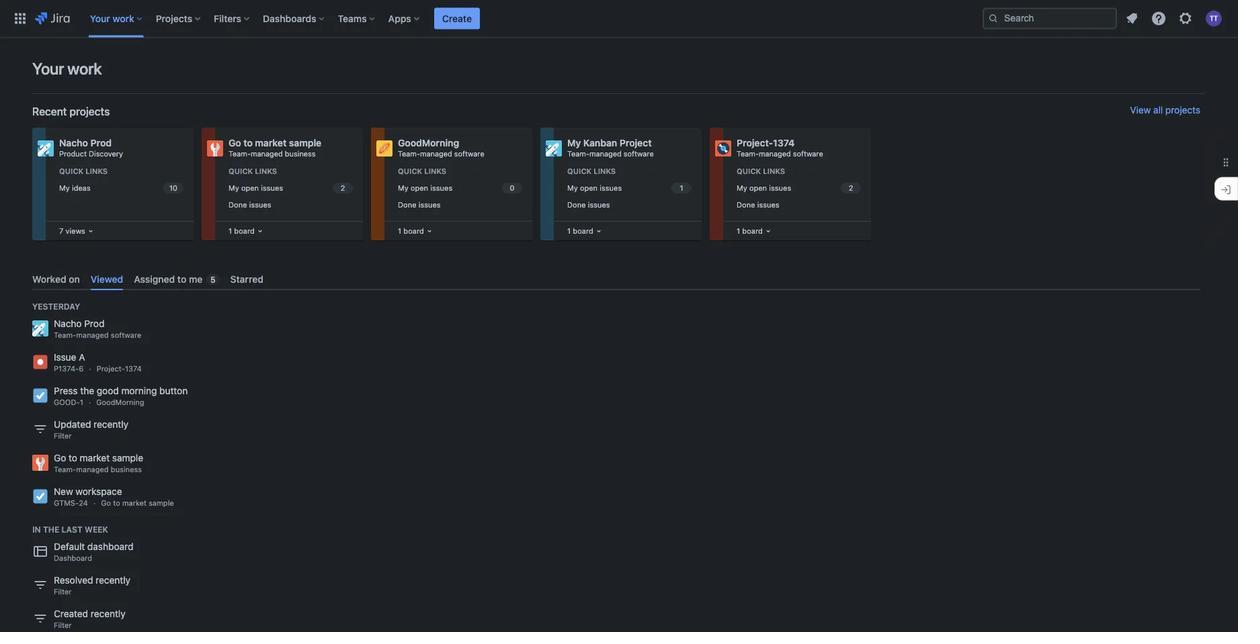 Task type: describe. For each thing, give the bounding box(es) containing it.
done for team-
[[398, 200, 416, 209]]

recently for created recently
[[91, 609, 125, 620]]

sample inside new workspace gtms-24 · go to market sample
[[149, 499, 174, 508]]

quick for project-
[[737, 167, 761, 176]]

apps
[[388, 13, 411, 24]]

1 for project-1374
[[737, 227, 740, 235]]

1 vertical spatial your work
[[32, 59, 102, 78]]

· for a
[[89, 365, 91, 373]]

done issues link for sample
[[226, 197, 355, 212]]

press the good morning button good-1 · goodmorning
[[54, 386, 188, 407]]

done issues for managed
[[398, 200, 441, 209]]

in the last week
[[32, 525, 108, 534]]

workspace
[[76, 486, 122, 498]]

24
[[79, 499, 88, 508]]

· inside press the good morning button good-1 · goodmorning
[[89, 398, 91, 407]]

your work inside popup button
[[90, 13, 134, 24]]

notifications image
[[1124, 10, 1140, 27]]

week
[[85, 525, 108, 534]]

done issues link for managed
[[734, 197, 863, 212]]

my for goodmorning
[[398, 184, 408, 192]]

1 board for market
[[229, 227, 255, 235]]

nacho for nacho prod product discovery
[[59, 137, 88, 149]]

view all projects link
[[1130, 105, 1200, 118]]

my for project-1374
[[737, 184, 747, 192]]

project- inside project-1374 team-managed software
[[737, 137, 773, 149]]

1 for goodmorning
[[398, 227, 401, 235]]

board for team-
[[742, 227, 763, 235]]

managed inside the goodmorning team-managed software
[[420, 150, 452, 158]]

5
[[210, 275, 215, 284]]

dashboards
[[263, 13, 316, 24]]

1 board button for team-
[[565, 224, 604, 239]]

open for 1374
[[749, 184, 767, 192]]

board for project
[[573, 227, 593, 235]]

quick links for product
[[59, 167, 108, 176]]

nacho prod product discovery
[[59, 137, 123, 158]]

the for last
[[43, 525, 59, 534]]

1 horizontal spatial projects
[[1165, 105, 1200, 116]]

· for workspace
[[93, 499, 96, 508]]

updated
[[54, 419, 91, 430]]

the for good
[[80, 386, 94, 397]]

done issues for team-
[[737, 200, 779, 209]]

0 horizontal spatial go
[[54, 453, 66, 464]]

default
[[54, 542, 85, 553]]

to inside tab list
[[177, 274, 186, 285]]

project-1374 team-managed software
[[737, 137, 823, 158]]

last
[[61, 525, 83, 534]]

team- inside my kanban project team-managed software
[[567, 150, 589, 158]]

team- inside the goodmorning team-managed software
[[398, 150, 420, 158]]

nacho for nacho prod team-managed software
[[54, 318, 82, 329]]

board for market
[[234, 227, 255, 235]]

quick for goodmorning
[[398, 167, 422, 176]]

goodmorning team-managed software
[[398, 137, 484, 158]]

project
[[620, 137, 652, 149]]

6
[[79, 365, 84, 373]]

filters button
[[210, 8, 255, 29]]

quick links for project
[[567, 167, 616, 176]]

0 horizontal spatial projects
[[69, 105, 110, 118]]

tab list containing worked on
[[27, 268, 1206, 290]]

your work button
[[86, 8, 148, 29]]

0 vertical spatial business
[[285, 150, 316, 158]]

to inside new workspace gtms-24 · go to market sample
[[113, 499, 120, 508]]

dashboards button
[[259, 8, 330, 29]]

1 horizontal spatial go to market sample team-managed business
[[229, 137, 321, 158]]

go inside new workspace gtms-24 · go to market sample
[[101, 499, 111, 508]]

0 horizontal spatial work
[[67, 59, 102, 78]]

1 board for team-
[[737, 227, 763, 235]]

yesterday
[[32, 302, 80, 311]]

recently for updated recently
[[94, 419, 128, 430]]

1 board button for managed
[[734, 224, 773, 239]]

view
[[1130, 105, 1151, 116]]

your inside popup button
[[90, 13, 110, 24]]

0 horizontal spatial market
[[80, 453, 110, 464]]

button
[[159, 386, 188, 397]]

quick for nacho
[[59, 167, 83, 176]]

2 horizontal spatial go
[[229, 137, 241, 149]]

work inside popup button
[[113, 13, 134, 24]]

me
[[189, 274, 203, 285]]

assigned to me
[[134, 274, 203, 285]]

recent
[[32, 105, 67, 118]]

my open issues for managed
[[398, 184, 452, 192]]

resolved recently filter
[[54, 575, 130, 597]]

quick for go
[[229, 167, 253, 176]]

recently for resolved recently
[[96, 575, 130, 586]]

links for market
[[255, 167, 277, 176]]

dashboard
[[87, 542, 133, 553]]

issue a p1374-6 · project-1374
[[54, 352, 142, 373]]

7
[[59, 227, 63, 235]]

done for 1374
[[737, 200, 755, 209]]

my kanban project team-managed software
[[567, 137, 654, 158]]

1 vertical spatial your
[[32, 59, 64, 78]]

create button
[[434, 8, 480, 29]]

7 views
[[59, 227, 85, 235]]

default dashboard dashboard
[[54, 542, 133, 563]]

1 for my kanban project
[[567, 227, 571, 235]]

software inside the goodmorning team-managed software
[[454, 150, 484, 158]]

done issues link for team-
[[565, 197, 694, 212]]

my ideas
[[59, 184, 91, 192]]

open for kanban
[[580, 184, 598, 192]]

assigned
[[134, 274, 175, 285]]

banner containing your work
[[0, 0, 1238, 38]]

my for my kanban project
[[567, 184, 578, 192]]

your profile and settings image
[[1206, 10, 1222, 27]]

goodmorning inside press the good morning button good-1 · goodmorning
[[96, 398, 144, 407]]

my open issues link for managed
[[734, 181, 863, 196]]

created recently filter
[[54, 609, 125, 630]]

press
[[54, 386, 78, 397]]

board image for team-
[[763, 226, 773, 237]]

open for team-
[[411, 184, 428, 192]]

gtms-
[[54, 499, 79, 508]]

help image
[[1151, 10, 1167, 27]]

software inside nacho prod team-managed software
[[111, 331, 141, 340]]

my ideas link
[[56, 181, 186, 196]]

board image for product
[[85, 226, 96, 237]]

filter for resolved recently
[[54, 588, 72, 597]]

a
[[79, 352, 85, 363]]

my open issues for market
[[229, 184, 283, 192]]

1374 inside the issue a p1374-6 · project-1374
[[125, 365, 142, 373]]

done for kanban
[[567, 200, 586, 209]]



Task type: vqa. For each thing, say whether or not it's contained in the screenshot.


Task type: locate. For each thing, give the bounding box(es) containing it.
nacho inside nacho prod product discovery
[[59, 137, 88, 149]]

filters
[[214, 13, 241, 24]]

2 vertical spatial filter
[[54, 622, 72, 630]]

2 board image from the left
[[424, 226, 435, 237]]

1 vertical spatial ·
[[89, 398, 91, 407]]

filter for created recently
[[54, 622, 72, 630]]

prod inside nacho prod product discovery
[[90, 137, 112, 149]]

my open issues link for software
[[395, 181, 524, 196]]

3 1 board button from the left
[[734, 224, 773, 239]]

prod
[[90, 137, 112, 149], [84, 318, 104, 329]]

1 board inside dropdown button
[[398, 227, 424, 235]]

· right "6"
[[89, 365, 91, 373]]

3 links from the left
[[424, 167, 446, 176]]

1 1 board from the left
[[229, 227, 255, 235]]

resolved
[[54, 575, 93, 586]]

open
[[241, 184, 259, 192], [411, 184, 428, 192], [580, 184, 598, 192], [749, 184, 767, 192]]

goodmorning inside the goodmorning team-managed software
[[398, 137, 459, 149]]

4 done issues from the left
[[737, 200, 779, 209]]

2 quick links from the left
[[229, 167, 277, 176]]

team- inside nacho prod team-managed software
[[54, 331, 76, 340]]

1 vertical spatial recently
[[96, 575, 130, 586]]

my inside my kanban project team-managed software
[[567, 137, 581, 149]]

3 quick from the left
[[398, 167, 422, 176]]

2 vertical spatial market
[[122, 499, 147, 508]]

recently inside updated recently filter
[[94, 419, 128, 430]]

0 vertical spatial ·
[[89, 365, 91, 373]]

nacho
[[59, 137, 88, 149], [54, 318, 82, 329]]

worked on
[[32, 274, 80, 285]]

create
[[442, 13, 472, 24]]

1 horizontal spatial the
[[80, 386, 94, 397]]

done for to
[[229, 200, 247, 209]]

1 vertical spatial business
[[111, 466, 142, 474]]

nacho prod team-managed software
[[54, 318, 141, 340]]

your
[[90, 13, 110, 24], [32, 59, 64, 78]]

new
[[54, 486, 73, 498]]

1 board
[[229, 227, 255, 235], [398, 227, 424, 235], [567, 227, 593, 235], [737, 227, 763, 235]]

1 horizontal spatial go
[[101, 499, 111, 508]]

filter down resolved at the bottom
[[54, 588, 72, 597]]

project- inside the issue a p1374-6 · project-1374
[[97, 365, 125, 373]]

board for managed
[[403, 227, 424, 235]]

work left projects
[[113, 13, 134, 24]]

filter down 'updated'
[[54, 432, 72, 441]]

0 vertical spatial market
[[255, 137, 287, 149]]

in
[[32, 525, 41, 534]]

my open issues for project
[[567, 184, 622, 192]]

0 vertical spatial filter
[[54, 432, 72, 441]]

done issues for project
[[567, 200, 610, 209]]

discovery
[[89, 150, 123, 158]]

1 horizontal spatial 1 board button
[[565, 224, 604, 239]]

done issues
[[229, 200, 271, 209], [398, 200, 441, 209], [567, 200, 610, 209], [737, 200, 779, 209]]

managed inside nacho prod team-managed software
[[76, 331, 109, 340]]

to
[[243, 137, 253, 149], [177, 274, 186, 285], [69, 453, 77, 464], [113, 499, 120, 508]]

dashboard
[[54, 554, 92, 563]]

0 vertical spatial your
[[90, 13, 110, 24]]

1 vertical spatial 1374
[[125, 365, 142, 373]]

issue
[[54, 352, 76, 363]]

kanban
[[583, 137, 617, 149]]

the
[[80, 386, 94, 397], [43, 525, 59, 534]]

board inside 1 board dropdown button
[[403, 227, 424, 235]]

my open issues for team-
[[737, 184, 791, 192]]

0 horizontal spatial goodmorning
[[96, 398, 144, 407]]

0 horizontal spatial project-
[[97, 365, 125, 373]]

apps button
[[384, 8, 425, 29]]

0 vertical spatial goodmorning
[[398, 137, 459, 149]]

0 vertical spatial go
[[229, 137, 241, 149]]

4 quick from the left
[[567, 167, 592, 176]]

business
[[285, 150, 316, 158], [111, 466, 142, 474]]

1 done issues link from the left
[[226, 197, 355, 212]]

5 quick links from the left
[[737, 167, 785, 176]]

1 board button
[[395, 224, 435, 239]]

1 open from the left
[[241, 184, 259, 192]]

0 vertical spatial go to market sample team-managed business
[[229, 137, 321, 158]]

1 horizontal spatial 1374
[[773, 137, 795, 149]]

1 horizontal spatial work
[[113, 13, 134, 24]]

1 horizontal spatial goodmorning
[[398, 137, 459, 149]]

1 inside 1 board dropdown button
[[398, 227, 401, 235]]

recently
[[94, 419, 128, 430], [96, 575, 130, 586], [91, 609, 125, 620]]

2 vertical spatial go
[[101, 499, 111, 508]]

2 1 board button from the left
[[565, 224, 604, 239]]

1 horizontal spatial your
[[90, 13, 110, 24]]

·
[[89, 365, 91, 373], [89, 398, 91, 407], [93, 499, 96, 508]]

on
[[69, 274, 80, 285]]

managed inside my kanban project team-managed software
[[589, 150, 622, 158]]

2 horizontal spatial market
[[255, 137, 287, 149]]

banner
[[0, 0, 1238, 38]]

3 my open issues from the left
[[567, 184, 622, 192]]

0 horizontal spatial board image
[[85, 226, 96, 237]]

recently inside resolved recently filter
[[96, 575, 130, 586]]

recent projects
[[32, 105, 110, 118]]

0 horizontal spatial the
[[43, 525, 59, 534]]

0 vertical spatial your work
[[90, 13, 134, 24]]

2 my open issues link from the left
[[395, 181, 524, 196]]

1 horizontal spatial business
[[285, 150, 316, 158]]

Search field
[[983, 8, 1117, 29]]

your work
[[90, 13, 134, 24], [32, 59, 102, 78]]

project-
[[737, 137, 773, 149], [97, 365, 125, 373]]

software inside project-1374 team-managed software
[[793, 150, 823, 158]]

1 quick links from the left
[[59, 167, 108, 176]]

2 done from the left
[[398, 200, 416, 209]]

1 filter from the top
[[54, 432, 72, 441]]

2 horizontal spatial sample
[[289, 137, 321, 149]]

2 vertical spatial sample
[[149, 499, 174, 508]]

my open issues link for team-
[[565, 181, 694, 196]]

1 vertical spatial market
[[80, 453, 110, 464]]

filter inside resolved recently filter
[[54, 588, 72, 597]]

2 quick from the left
[[229, 167, 253, 176]]

1 board button
[[226, 224, 265, 239], [565, 224, 604, 239], [734, 224, 773, 239]]

1 horizontal spatial project-
[[737, 137, 773, 149]]

links for project
[[594, 167, 616, 176]]

market
[[255, 137, 287, 149], [80, 453, 110, 464], [122, 499, 147, 508]]

2 1 board from the left
[[398, 227, 424, 235]]

morning
[[121, 386, 157, 397]]

nacho inside nacho prod team-managed software
[[54, 318, 82, 329]]

nacho down yesterday
[[54, 318, 82, 329]]

· inside new workspace gtms-24 · go to market sample
[[93, 499, 96, 508]]

1 board for managed
[[398, 227, 424, 235]]

work
[[113, 13, 134, 24], [67, 59, 102, 78]]

0 vertical spatial sample
[[289, 137, 321, 149]]

1 for go to market sample
[[229, 227, 232, 235]]

board image for managed
[[424, 226, 435, 237]]

3 done from the left
[[567, 200, 586, 209]]

2 vertical spatial recently
[[91, 609, 125, 620]]

0 vertical spatial prod
[[90, 137, 112, 149]]

board image inside dropdown button
[[424, 226, 435, 237]]

my open issues
[[229, 184, 283, 192], [398, 184, 452, 192], [567, 184, 622, 192], [737, 184, 791, 192]]

recently down press the good morning button good-1 · goodmorning
[[94, 419, 128, 430]]

teams button
[[334, 8, 380, 29]]

my for go to market sample
[[229, 184, 239, 192]]

projects button
[[152, 8, 206, 29]]

sample
[[289, 137, 321, 149], [112, 453, 143, 464], [149, 499, 174, 508]]

1 horizontal spatial sample
[[149, 499, 174, 508]]

5 quick from the left
[[737, 167, 761, 176]]

4 quick links from the left
[[567, 167, 616, 176]]

0 vertical spatial recently
[[94, 419, 128, 430]]

1 board image from the left
[[85, 226, 96, 237]]

0 vertical spatial 1374
[[773, 137, 795, 149]]

goodmorning
[[398, 137, 459, 149], [96, 398, 144, 407]]

all
[[1153, 105, 1163, 116]]

the inside press the good morning button good-1 · goodmorning
[[80, 386, 94, 397]]

1 done from the left
[[229, 200, 247, 209]]

quick links for team-
[[737, 167, 785, 176]]

prod for nacho prod product discovery
[[90, 137, 112, 149]]

filter down created
[[54, 622, 72, 630]]

1 horizontal spatial market
[[122, 499, 147, 508]]

links for product
[[85, 167, 108, 176]]

1 board for project
[[567, 227, 593, 235]]

done
[[229, 200, 247, 209], [398, 200, 416, 209], [567, 200, 586, 209], [737, 200, 755, 209]]

3 open from the left
[[580, 184, 598, 192]]

recently inside created recently filter
[[91, 609, 125, 620]]

1 done issues from the left
[[229, 200, 271, 209]]

2 filter from the top
[[54, 588, 72, 597]]

projects up nacho prod product discovery
[[69, 105, 110, 118]]

1 vertical spatial the
[[43, 525, 59, 534]]

5 links from the left
[[763, 167, 785, 176]]

4 open from the left
[[749, 184, 767, 192]]

quick for my
[[567, 167, 592, 176]]

ideas
[[72, 184, 91, 192]]

1 board from the left
[[234, 227, 255, 235]]

1 horizontal spatial board image
[[424, 226, 435, 237]]

4 my open issues link from the left
[[734, 181, 863, 196]]

0 horizontal spatial your
[[32, 59, 64, 78]]

done issues for market
[[229, 200, 271, 209]]

projects
[[156, 13, 192, 24]]

worked
[[32, 274, 66, 285]]

2 my open issues from the left
[[398, 184, 452, 192]]

3 my open issues link from the left
[[565, 181, 694, 196]]

1 vertical spatial prod
[[84, 318, 104, 329]]

settings image
[[1178, 10, 1194, 27]]

software
[[454, 150, 484, 158], [624, 150, 654, 158], [793, 150, 823, 158], [111, 331, 141, 340]]

board image
[[255, 226, 265, 237], [424, 226, 435, 237]]

1 quick from the left
[[59, 167, 83, 176]]

2 links from the left
[[255, 167, 277, 176]]

1 vertical spatial filter
[[54, 588, 72, 597]]

your work up recent projects
[[32, 59, 102, 78]]

3 board from the left
[[573, 227, 593, 235]]

0 vertical spatial the
[[80, 386, 94, 397]]

0 horizontal spatial 1374
[[125, 365, 142, 373]]

3 quick links from the left
[[398, 167, 446, 176]]

1
[[229, 227, 232, 235], [398, 227, 401, 235], [567, 227, 571, 235], [737, 227, 740, 235], [80, 398, 83, 407]]

software inside my kanban project team-managed software
[[624, 150, 654, 158]]

2 horizontal spatial board image
[[763, 226, 773, 237]]

2 horizontal spatial 1 board button
[[734, 224, 773, 239]]

teams
[[338, 13, 367, 24]]

1 board image from the left
[[255, 226, 265, 237]]

board image
[[85, 226, 96, 237], [593, 226, 604, 237], [763, 226, 773, 237]]

3 1 board from the left
[[567, 227, 593, 235]]

managed
[[251, 150, 283, 158], [420, 150, 452, 158], [589, 150, 622, 158], [759, 150, 791, 158], [76, 331, 109, 340], [76, 466, 109, 474]]

4 my open issues from the left
[[737, 184, 791, 192]]

· right 24
[[93, 499, 96, 508]]

links
[[85, 167, 108, 176], [255, 167, 277, 176], [424, 167, 446, 176], [594, 167, 616, 176], [763, 167, 785, 176]]

projects
[[1165, 105, 1200, 116], [69, 105, 110, 118]]

done issues link
[[226, 197, 355, 212], [395, 197, 524, 212], [565, 197, 694, 212], [734, 197, 863, 212]]

0 vertical spatial work
[[113, 13, 134, 24]]

board image for project
[[593, 226, 604, 237]]

2 vertical spatial ·
[[93, 499, 96, 508]]

viewed
[[91, 274, 123, 285]]

3 done issues link from the left
[[565, 197, 694, 212]]

4 links from the left
[[594, 167, 616, 176]]

3 done issues from the left
[[567, 200, 610, 209]]

starred
[[230, 274, 263, 285]]

1 vertical spatial sample
[[112, 453, 143, 464]]

good-
[[54, 398, 80, 407]]

quick
[[59, 167, 83, 176], [229, 167, 253, 176], [398, 167, 422, 176], [567, 167, 592, 176], [737, 167, 761, 176]]

search image
[[988, 13, 999, 24]]

created
[[54, 609, 88, 620]]

view all projects
[[1130, 105, 1200, 116]]

· right the good- at the left of the page
[[89, 398, 91, 407]]

recently down "dashboard"
[[96, 575, 130, 586]]

links for managed
[[424, 167, 446, 176]]

links for team-
[[763, 167, 785, 176]]

· inside the issue a p1374-6 · project-1374
[[89, 365, 91, 373]]

filter inside updated recently filter
[[54, 432, 72, 441]]

0 horizontal spatial 1 board button
[[226, 224, 265, 239]]

1 my open issues from the left
[[229, 184, 283, 192]]

go
[[229, 137, 241, 149], [54, 453, 66, 464], [101, 499, 111, 508]]

done issues link for software
[[395, 197, 524, 212]]

views
[[66, 227, 85, 235]]

1374
[[773, 137, 795, 149], [125, 365, 142, 373]]

primary element
[[8, 0, 983, 37]]

1 horizontal spatial board image
[[593, 226, 604, 237]]

1374 inside project-1374 team-managed software
[[773, 137, 795, 149]]

quick links for managed
[[398, 167, 446, 176]]

updated recently filter
[[54, 419, 128, 441]]

product
[[59, 150, 87, 158]]

3 board image from the left
[[763, 226, 773, 237]]

p1374-
[[54, 365, 79, 373]]

appswitcher icon image
[[12, 10, 28, 27]]

2 open from the left
[[411, 184, 428, 192]]

quick links for market
[[229, 167, 277, 176]]

my open issues link
[[226, 181, 355, 196], [395, 181, 524, 196], [565, 181, 694, 196], [734, 181, 863, 196]]

your work left projects
[[90, 13, 134, 24]]

work up recent projects
[[67, 59, 102, 78]]

4 done issues link from the left
[[734, 197, 863, 212]]

4 board from the left
[[742, 227, 763, 235]]

0 horizontal spatial sample
[[112, 453, 143, 464]]

prod inside nacho prod team-managed software
[[84, 318, 104, 329]]

1 vertical spatial project-
[[97, 365, 125, 373]]

the right in
[[43, 525, 59, 534]]

nacho up product
[[59, 137, 88, 149]]

my for nacho prod
[[59, 184, 70, 192]]

the left good
[[80, 386, 94, 397]]

7 views button
[[56, 224, 96, 239]]

good
[[97, 386, 119, 397]]

managed inside project-1374 team-managed software
[[759, 150, 791, 158]]

4 1 board from the left
[[737, 227, 763, 235]]

3 filter from the top
[[54, 622, 72, 630]]

team- inside project-1374 team-managed software
[[737, 150, 759, 158]]

market inside new workspace gtms-24 · go to market sample
[[122, 499, 147, 508]]

1 links from the left
[[85, 167, 108, 176]]

team-
[[229, 150, 251, 158], [398, 150, 420, 158], [567, 150, 589, 158], [737, 150, 759, 158], [54, 331, 76, 340], [54, 466, 76, 474]]

4 done from the left
[[737, 200, 755, 209]]

0 vertical spatial nacho
[[59, 137, 88, 149]]

1 my open issues link from the left
[[226, 181, 355, 196]]

1 1 board button from the left
[[226, 224, 265, 239]]

2 board from the left
[[403, 227, 424, 235]]

open for to
[[241, 184, 259, 192]]

filter for updated recently
[[54, 432, 72, 441]]

filter inside created recently filter
[[54, 622, 72, 630]]

0 vertical spatial project-
[[737, 137, 773, 149]]

2 board image from the left
[[593, 226, 604, 237]]

board image for market
[[255, 226, 265, 237]]

board image inside 7 views popup button
[[85, 226, 96, 237]]

0 horizontal spatial go to market sample team-managed business
[[54, 453, 143, 474]]

my open issues link for sample
[[226, 181, 355, 196]]

issues
[[261, 184, 283, 192], [430, 184, 452, 192], [600, 184, 622, 192], [769, 184, 791, 192], [249, 200, 271, 209], [418, 200, 441, 209], [588, 200, 610, 209], [757, 200, 779, 209]]

1 vertical spatial nacho
[[54, 318, 82, 329]]

my
[[567, 137, 581, 149], [59, 184, 70, 192], [229, 184, 239, 192], [398, 184, 408, 192], [567, 184, 578, 192], [737, 184, 747, 192]]

prod up discovery
[[90, 137, 112, 149]]

prod for nacho prod team-managed software
[[84, 318, 104, 329]]

0 horizontal spatial board image
[[255, 226, 265, 237]]

1 vertical spatial goodmorning
[[96, 398, 144, 407]]

new workspace gtms-24 · go to market sample
[[54, 486, 174, 508]]

prod up a
[[84, 318, 104, 329]]

1 vertical spatial work
[[67, 59, 102, 78]]

2 done issues link from the left
[[395, 197, 524, 212]]

1 board button for sample
[[226, 224, 265, 239]]

tab list
[[27, 268, 1206, 290]]

1 inside press the good morning button good-1 · goodmorning
[[80, 398, 83, 407]]

projects right all
[[1165, 105, 1200, 116]]

recently down resolved recently filter
[[91, 609, 125, 620]]

0 horizontal spatial business
[[111, 466, 142, 474]]

jira image
[[35, 10, 70, 27], [35, 10, 70, 27]]

1 vertical spatial go
[[54, 453, 66, 464]]

1 vertical spatial go to market sample team-managed business
[[54, 453, 143, 474]]

2 done issues from the left
[[398, 200, 441, 209]]

quick links
[[59, 167, 108, 176], [229, 167, 277, 176], [398, 167, 446, 176], [567, 167, 616, 176], [737, 167, 785, 176]]



